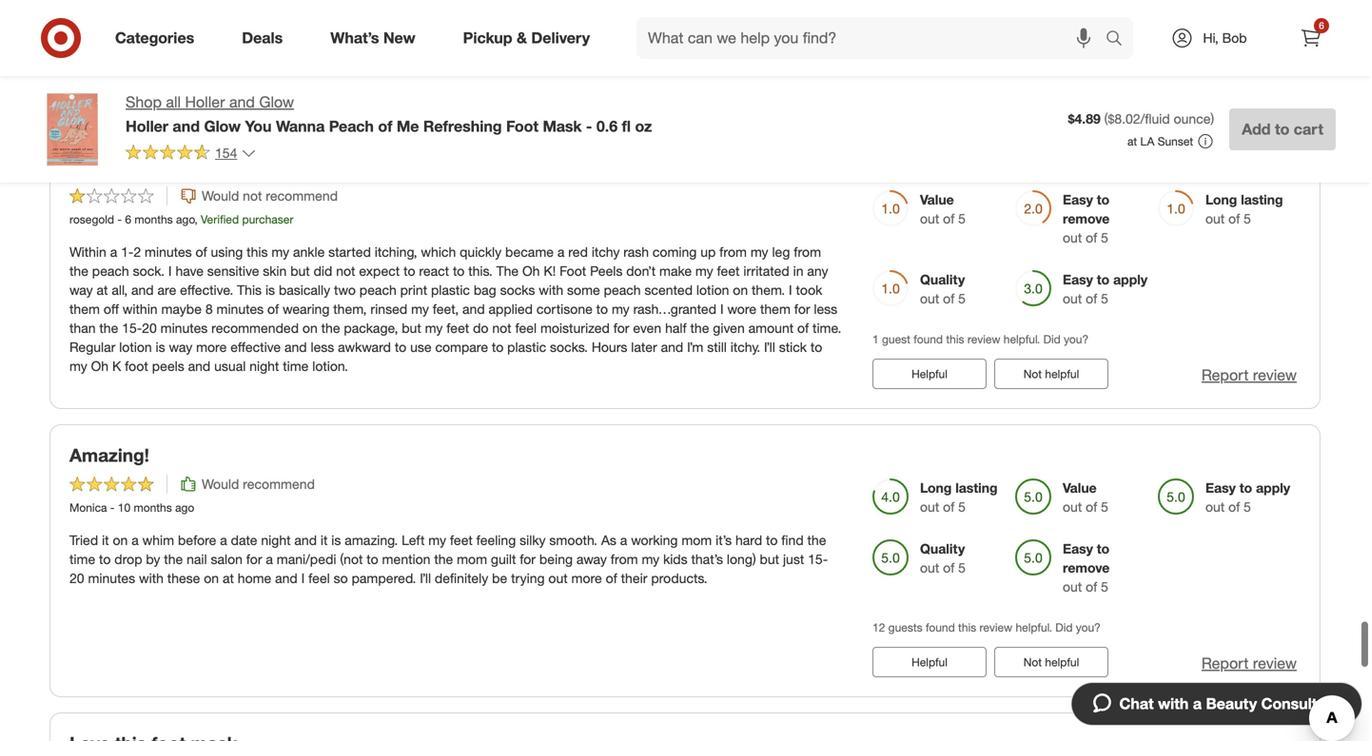 Task type: describe. For each thing, give the bounding box(es) containing it.
are
[[157, 282, 176, 298]]

minutes down maybe in the left top of the page
[[160, 320, 208, 336]]

later
[[631, 339, 657, 356]]

0 vertical spatial found
[[914, 44, 943, 58]]

itching,
[[375, 244, 417, 260]]

1 helpful from the top
[[912, 79, 948, 93]]

any
[[807, 263, 828, 279]]

with inside button
[[1158, 695, 1189, 713]]

minutes down this
[[216, 301, 264, 317]]

night inside tried it on a whim before a date night and it is amazing. left my feet feeling silky smooth. as a working mom it's hard to find the time to drop by the nail salon for a mani/pedi (not to mention the mom guilt for being away from my kids that's long) but just 15- 20 minutes with these on at home and i feel so pampered. i'll definitely be trying out more of their products.
[[261, 532, 291, 549]]

6 link
[[1290, 17, 1332, 59]]

use
[[410, 339, 432, 356]]

1 vertical spatial less
[[311, 339, 334, 356]]

definitely
[[435, 570, 488, 587]]

applied
[[489, 301, 533, 317]]

out inside tried it on a whim before a date night and it is amazing. left my feet feeling silky smooth. as a working mom it's hard to find the time to drop by the nail salon for a mani/pedi (not to mention the mom guilt for being away from my kids that's long) but just 15- 20 minutes with these on at home and i feel so pampered. i'll definitely be trying out more of their products.
[[548, 570, 568, 587]]

peels
[[152, 358, 184, 375]]

0 vertical spatial mom
[[682, 532, 712, 549]]

0 vertical spatial long lasting out of 5
[[1206, 191, 1283, 227]]

0 vertical spatial long
[[1206, 191, 1237, 208]]

1 vertical spatial made
[[69, 156, 117, 178]]

&
[[517, 29, 527, 47]]

a left 1-
[[110, 244, 117, 260]]

months for 6
[[135, 212, 173, 226]]

skin
[[263, 263, 287, 279]]

time.
[[813, 320, 841, 336]]

monica - 10 months ago
[[69, 500, 194, 515]]

bob
[[1222, 29, 1247, 46]]

the up definitely
[[434, 551, 453, 568]]

chat with a beauty consultant
[[1119, 695, 1341, 713]]

for up trying
[[520, 551, 536, 568]]

my down regular
[[69, 358, 87, 375]]

trying
[[511, 570, 545, 587]]

recommend for date
[[243, 476, 315, 492]]

helpful. for amazing!
[[1016, 620, 1052, 634]]

0 horizontal spatial long lasting out of 5
[[920, 479, 998, 515]]

0 vertical spatial way
[[69, 282, 93, 298]]

0 vertical spatial you?
[[1064, 44, 1089, 58]]

a right as
[[620, 532, 627, 549]]

recommend for and
[[243, 27, 315, 43]]

1 vertical spatial easy to apply out of 5
[[1206, 479, 1290, 515]]

feet,
[[433, 301, 459, 317]]

this
[[237, 282, 262, 298]]

all
[[166, 93, 181, 111]]

time inside tried it on a whim before a date night and it is amazing. left my feet feeling silky smooth. as a working mom it's hard to find the time to drop by the nail salon for a mani/pedi (not to mention the mom guilt for being away from my kids that's long) but just 15- 20 minutes with these on at home and i feel so pampered. i'll definitely be trying out more of their products.
[[69, 551, 95, 568]]

ago for 10
[[175, 500, 194, 515]]

1 not helpful button from the top
[[994, 71, 1108, 101]]

the right find
[[807, 532, 826, 549]]

would recommend for before
[[202, 476, 315, 492]]

my up irritated
[[751, 244, 768, 260]]

0 vertical spatial did
[[1043, 44, 1061, 58]]

and down half
[[661, 339, 683, 356]]

0 horizontal spatial plastic
[[431, 282, 470, 298]]

quality out of 5 for amazing!
[[920, 540, 966, 576]]

mask
[[543, 117, 582, 135]]

1 vertical spatial 6
[[125, 212, 131, 226]]

the right by
[[164, 551, 183, 568]]

do
[[473, 320, 489, 336]]

0 vertical spatial easy to apply out of 5
[[1063, 271, 1148, 307]]

search button
[[1097, 17, 1143, 63]]

guest for smells great! made my summer pool going and tired feet feel so much better! planning to buy more.
[[882, 44, 911, 58]]

1 horizontal spatial oh
[[522, 263, 540, 279]]

me
[[397, 117, 419, 135]]

1 horizontal spatial value
[[1063, 479, 1097, 496]]

socks
[[500, 282, 535, 298]]

1 vertical spatial recommend
[[266, 187, 338, 204]]

1 report review button from the top
[[1202, 76, 1297, 98]]

than
[[69, 320, 96, 336]]

1 helpful button from the top
[[873, 71, 987, 101]]

leg
[[772, 244, 790, 260]]

smells great! made my summer pool going and tired feet feel so much better! planning to buy more.
[[69, 83, 666, 100]]

be
[[492, 570, 507, 587]]

smells
[[69, 83, 109, 100]]

0 vertical spatial value
[[920, 191, 954, 208]]

$8.02
[[1108, 111, 1140, 127]]

my right left
[[428, 532, 446, 549]]

hours
[[592, 339, 627, 356]]

just
[[783, 551, 804, 568]]

1 would from the top
[[202, 27, 239, 43]]

became
[[505, 244, 554, 260]]

0 vertical spatial helpful.
[[1004, 44, 1040, 58]]

sensitive
[[207, 263, 259, 279]]

2 easy to remove out of 5 from the top
[[1063, 540, 1110, 595]]

feet right tired
[[386, 83, 409, 100]]

k!
[[544, 263, 556, 279]]

buy
[[606, 83, 628, 100]]

have
[[176, 263, 204, 279]]

0 vertical spatial 6
[[1319, 20, 1324, 31]]

foot
[[125, 358, 148, 375]]

not for amazing!
[[1024, 655, 1042, 669]]

my up hours on the top left
[[612, 301, 630, 317]]

within a 1-2 minutes of using this my ankle started itching, which quickly became a red itchy rash coming up from my leg from the peach sock. i have sensitive skin but did not expect to react to this. the oh k! foot peels don't make my feet irritated in any way at all, and are effective. this is basically two peach print plastic bag socks with some peach scented lotion on them. i took them off within maybe 8 minutes of wearing them, rinsed my feet, and applied cortisone to my rash…granted i wore them for less than the 15-20 minutes recommended on the package, but my feet do not feel moisturized for even half the given amount of time. regular lotion is way more effective and less awkward to use compare to plastic socks. hours later and i'm still itchy. i'll stick to my oh k foot peels and usual night time lotion.
[[69, 244, 841, 375]]

0 vertical spatial is
[[265, 282, 275, 298]]

1 vertical spatial apply
[[1256, 479, 1290, 496]]

ago for 6
[[176, 212, 194, 226]]

off
[[104, 301, 119, 317]]

that's
[[691, 551, 723, 568]]

add to cart
[[1242, 120, 1324, 138]]

my down feet,
[[425, 320, 443, 336]]

deals
[[242, 29, 283, 47]]

more inside within a 1-2 minutes of using this my ankle started itching, which quickly became a red itchy rash coming up from my leg from the peach sock. i have sensitive skin but did not expect to react to this. the oh k! foot peels don't make my feet irritated in any way at all, and are effective. this is basically two peach print plastic bag socks with some peach scented lotion on them. i took them off within maybe 8 minutes of wearing them, rinsed my feet, and applied cortisone to my rash…granted i wore them for less than the 15-20 minutes recommended on the package, but my feet do not feel moisturized for even half the given amount of time. regular lotion is way more effective and less awkward to use compare to plastic socks. hours later and i'm still itchy. i'll stick to my oh k foot peels and usual night time lotion.
[[196, 339, 227, 356]]

0 horizontal spatial lotion
[[119, 339, 152, 356]]

1 vertical spatial mom
[[457, 551, 487, 568]]

1 horizontal spatial but
[[402, 320, 421, 336]]

1 it from the left
[[102, 532, 109, 549]]

1 report review from the top
[[1202, 78, 1297, 96]]

and up "do"
[[462, 301, 485, 317]]

helpful for amazing!
[[1045, 655, 1079, 669]]

1 horizontal spatial not
[[336, 263, 355, 279]]

lotion.
[[312, 358, 348, 375]]

you? for made me itchy
[[1064, 332, 1089, 346]]

not helpful button for amazing!
[[994, 647, 1108, 677]]

foot inside within a 1-2 minutes of using this my ankle started itching, which quickly became a red itchy rash coming up from my leg from the peach sock. i have sensitive skin but did not expect to react to this. the oh k! foot peels don't make my feet irritated in any way at all, and are effective. this is basically two peach print plastic bag socks with some peach scented lotion on them. i took them off within maybe 8 minutes of wearing them, rinsed my feet, and applied cortisone to my rash…granted i wore them for less than the 15-20 minutes recommended on the package, but my feet do not feel moisturized for even half the given amount of time. regular lotion is way more effective and less awkward to use compare to plastic socks. hours later and i'm still itchy. i'll stick to my oh k foot peels and usual night time lotion.
[[560, 263, 586, 279]]

within
[[69, 244, 106, 260]]

categories
[[115, 29, 194, 47]]

0 vertical spatial made
[[151, 83, 185, 100]]

and left usual
[[188, 358, 211, 375]]

1 them from the left
[[69, 301, 100, 317]]

my down working
[[642, 551, 660, 568]]

the down within
[[69, 263, 88, 279]]

1 horizontal spatial glow
[[259, 93, 294, 111]]

my down the up
[[695, 263, 713, 279]]

pool
[[262, 83, 289, 100]]

would recommend for pool
[[202, 27, 315, 43]]

1 horizontal spatial way
[[169, 339, 192, 356]]

report review button for made me itchy
[[1202, 365, 1297, 386]]

a up drop
[[131, 532, 139, 549]]

/fluid
[[1140, 111, 1170, 127]]

what's new link
[[314, 17, 439, 59]]

socks.
[[550, 339, 588, 356]]

0 horizontal spatial peach
[[92, 263, 129, 279]]

helpful for made me itchy
[[1045, 367, 1079, 381]]

feel inside within a 1-2 minutes of using this my ankle started itching, which quickly became a red itchy rash coming up from my leg from the peach sock. i have sensitive skin but did not expect to react to this. the oh k! foot peels don't make my feet irritated in any way at all, and are effective. this is basically two peach print plastic bag socks with some peach scented lotion on them. i took them off within maybe 8 minutes of wearing them, rinsed my feet, and applied cortisone to my rash…granted i wore them for less than the 15-20 minutes recommended on the package, but my feet do not feel moisturized for even half the given amount of time. regular lotion is way more effective and less awkward to use compare to plastic socks. hours later and i'm still itchy. i'll stick to my oh k foot peels and usual night time lotion.
[[515, 320, 537, 336]]

bag
[[474, 282, 496, 298]]

foot inside shop all holler and glow holler and glow you wanna peach of me refreshing foot mask - 0.6 fl oz
[[506, 117, 539, 135]]

1 report from the top
[[1202, 78, 1249, 96]]

feeling
[[476, 532, 516, 549]]

1 vertical spatial plastic
[[507, 339, 546, 356]]

$4.89
[[1068, 111, 1101, 127]]

monica
[[69, 500, 107, 515]]

2
[[134, 244, 141, 260]]

found for amazing!
[[926, 620, 955, 634]]

1 for smells great! made my summer pool going and tired feet feel so much better! planning to buy more.
[[873, 44, 879, 58]]

this inside within a 1-2 minutes of using this my ankle started itching, which quickly became a red itchy rash coming up from my leg from the peach sock. i have sensitive skin but did not expect to react to this. the oh k! foot peels don't make my feet irritated in any way at all, and are effective. this is basically two peach print plastic bag socks with some peach scented lotion on them. i took them off within maybe 8 minutes of wearing them, rinsed my feet, and applied cortisone to my rash…granted i wore them for less than the 15-20 minutes recommended on the package, but my feet do not feel moisturized for even half the given amount of time. regular lotion is way more effective and less awkward to use compare to plastic socks. hours later and i'm still itchy. i'll stick to my oh k foot peels and usual night time lotion.
[[247, 244, 268, 260]]

1 vertical spatial is
[[156, 339, 165, 356]]

time inside within a 1-2 minutes of using this my ankle started itching, which quickly became a red itchy rash coming up from my leg from the peach sock. i have sensitive skin but did not expect to react to this. the oh k! foot peels don't make my feet irritated in any way at all, and are effective. this is basically two peach print plastic bag socks with some peach scented lotion on them. i took them off within maybe 8 minutes of wearing them, rinsed my feet, and applied cortisone to my rash…granted i wore them for less than the 15-20 minutes recommended on the package, but my feet do not feel moisturized for even half the given amount of time. regular lotion is way more effective and less awkward to use compare to plastic socks. hours later and i'm still itchy. i'll stick to my oh k foot peels and usual night time lotion.
[[283, 358, 309, 375]]

them,
[[333, 301, 367, 317]]

moisturized
[[540, 320, 610, 336]]

given
[[713, 320, 745, 336]]

my right all
[[188, 83, 206, 100]]

this.
[[468, 263, 493, 279]]

ounce
[[1174, 111, 1211, 127]]

report review button for amazing!
[[1202, 653, 1297, 674]]

with inside tried it on a whim before a date night and it is amazing. left my feet feeling silky smooth. as a working mom it's hard to find the time to drop by the nail salon for a mani/pedi (not to mention the mom guilt for being away from my kids that's long) but just 15- 20 minutes with these on at home and i feel so pampered. i'll definitely be trying out more of their products.
[[139, 570, 164, 587]]

whim
[[142, 532, 174, 549]]

and down all
[[173, 117, 200, 135]]

0 horizontal spatial but
[[290, 263, 310, 279]]

within
[[123, 301, 158, 317]]

made me itchy
[[69, 156, 195, 178]]

peels
[[590, 263, 623, 279]]

this for tried it on a whim before a date night and it is amazing. left my feet feeling silky smooth. as a working mom it's hard to find the time to drop by the nail salon for a mani/pedi (not to mention the mom guilt for being away from my kids that's long) but just 15- 20 minutes with these on at home and i feel so pampered. i'll definitely be trying out more of their products.
[[958, 620, 976, 634]]

0 horizontal spatial long
[[920, 479, 952, 496]]

verified
[[201, 212, 239, 226]]

minutes inside tried it on a whim before a date night and it is amazing. left my feet feeling silky smooth. as a working mom it's hard to find the time to drop by the nail salon for a mani/pedi (not to mention the mom guilt for being away from my kids that's long) but just 15- 20 minutes with these on at home and i feel so pampered. i'll definitely be trying out more of their products.
[[88, 570, 135, 587]]

to inside button
[[1275, 120, 1290, 138]]

the down off
[[99, 320, 118, 336]]

rosegold - 6 months ago , verified purchaser
[[69, 212, 293, 226]]

did
[[314, 263, 332, 279]]

at inside tried it on a whim before a date night and it is amazing. left my feet feeling silky smooth. as a working mom it's hard to find the time to drop by the nail salon for a mani/pedi (not to mention the mom guilt for being away from my kids that's long) but just 15- 20 minutes with these on at home and i feel so pampered. i'll definitely be trying out more of their products.
[[223, 570, 234, 587]]

10
[[118, 500, 131, 515]]

a up the 'home'
[[266, 551, 273, 568]]

date
[[231, 532, 257, 549]]

my up skin
[[272, 244, 289, 260]]

this for smells great! made my summer pool going and tired feet feel so much better! planning to buy more.
[[946, 44, 964, 58]]

fl
[[622, 117, 631, 135]]

1 remove from the top
[[1063, 210, 1110, 227]]

guilt
[[491, 551, 516, 568]]

found for made me itchy
[[914, 332, 943, 346]]

2 horizontal spatial peach
[[604, 282, 641, 298]]

on up drop
[[113, 532, 128, 549]]

the down them,
[[321, 320, 340, 336]]

add to cart button
[[1230, 108, 1336, 150]]

and down wearing
[[284, 339, 307, 356]]

and down mani/pedi
[[275, 570, 298, 587]]

1 vertical spatial lasting
[[955, 479, 998, 496]]

amazing.
[[345, 532, 398, 549]]

by
[[146, 551, 160, 568]]

them.
[[752, 282, 785, 298]]

i up are
[[168, 263, 172, 279]]

did for made me itchy
[[1043, 332, 1061, 346]]

0 vertical spatial at
[[1128, 134, 1137, 148]]

you? for amazing!
[[1076, 620, 1101, 634]]

i'll inside within a 1-2 minutes of using this my ankle started itching, which quickly became a red itchy rash coming up from my leg from the peach sock. i have sensitive skin but did not expect to react to this. the oh k! foot peels don't make my feet irritated in any way at all, and are effective. this is basically two peach print plastic bag socks with some peach scented lotion on them. i took them off within maybe 8 minutes of wearing them, rinsed my feet, and applied cortisone to my rash…granted i wore them for less than the 15-20 minutes recommended on the package, but my feet do not feel moisturized for even half the given amount of time. regular lotion is way more effective and less awkward to use compare to plastic socks. hours later and i'm still itchy. i'll stick to my oh k foot peels and usual night time lotion.
[[764, 339, 775, 356]]

at la sunset
[[1128, 134, 1193, 148]]

rash
[[623, 244, 649, 260]]

going
[[292, 83, 326, 100]]

rash…granted
[[633, 301, 717, 317]]

feet left irritated
[[717, 263, 740, 279]]

2 them from the left
[[760, 301, 791, 317]]

not for made me itchy
[[1024, 367, 1042, 381]]

of inside shop all holler and glow holler and glow you wanna peach of me refreshing foot mask - 0.6 fl oz
[[378, 117, 392, 135]]

working
[[631, 532, 678, 549]]

rinsed
[[370, 301, 407, 317]]

1 horizontal spatial lasting
[[1241, 191, 1283, 208]]

at inside within a 1-2 minutes of using this my ankle started itching, which quickly became a red itchy rash coming up from my leg from the peach sock. i have sensitive skin but did not expect to react to this. the oh k! foot peels don't make my feet irritated in any way at all, and are effective. this is basically two peach print plastic bag socks with some peach scented lotion on them. i took them off within maybe 8 minutes of wearing them, rinsed my feet, and applied cortisone to my rash…granted i wore them for less than the 15-20 minutes recommended on the package, but my feet do not feel moisturized for even half the given amount of time. regular lotion is way more effective and less awkward to use compare to plastic socks. hours later and i'm still itchy. i'll stick to my oh k foot peels and usual night time lotion.
[[97, 282, 108, 298]]

helpful. for made me itchy
[[1004, 332, 1040, 346]]

0 vertical spatial less
[[814, 301, 837, 317]]

minutes up sock.
[[145, 244, 192, 260]]

more inside tried it on a whim before a date night and it is amazing. left my feet feeling silky smooth. as a working mom it's hard to find the time to drop by the nail salon for a mani/pedi (not to mention the mom guilt for being away from my kids that's long) but just 15- 20 minutes with these on at home and i feel so pampered. i'll definitely be trying out more of their products.
[[571, 570, 602, 587]]

would for amazing!
[[202, 476, 239, 492]]

and up mani/pedi
[[294, 532, 317, 549]]

chat with a beauty consultant button
[[1071, 682, 1363, 726]]

0 horizontal spatial not
[[243, 187, 262, 204]]

what's new
[[330, 29, 415, 47]]

- for rosegold - 6 months ago , verified purchaser
[[117, 212, 122, 226]]

maybe
[[161, 301, 202, 317]]

sock.
[[133, 263, 165, 279]]

is inside tried it on a whim before a date night and it is amazing. left my feet feeling silky smooth. as a working mom it's hard to find the time to drop by the nail salon for a mani/pedi (not to mention the mom guilt for being away from my kids that's long) but just 15- 20 minutes with these on at home and i feel so pampered. i'll definitely be trying out more of their products.
[[331, 532, 341, 549]]



Task type: vqa. For each thing, say whether or not it's contained in the screenshot.
from within Tried it on a whim before a date night and it is amazing. Left my feet feeling silky smooth. As a working mom it's hard to find the time to drop by the nail salon for a mani/pedi (not to mention the mom guilt for being away from my kids that's long) but just 15- 20 minutes with these on at home and I feel so pampered. I'll definitely be trying out more of their products.
yes



Task type: locate. For each thing, give the bounding box(es) containing it.
0 vertical spatial not helpful
[[1024, 79, 1079, 93]]

rosegold
[[69, 212, 114, 226]]

0 vertical spatial but
[[290, 263, 310, 279]]

6 up 1-
[[125, 212, 131, 226]]

0 horizontal spatial i'll
[[420, 570, 431, 587]]

1 quality from the top
[[920, 271, 965, 288]]

so left the much
[[438, 83, 452, 100]]

but inside tried it on a whim before a date night and it is amazing. left my feet feeling silky smooth. as a working mom it's hard to find the time to drop by the nail salon for a mani/pedi (not to mention the mom guilt for being away from my kids that's long) but just 15- 20 minutes with these on at home and i feel so pampered. i'll definitely be trying out more of their products.
[[760, 551, 779, 568]]

1 not from the top
[[1024, 79, 1042, 93]]

categories link
[[99, 17, 218, 59]]

for down took
[[794, 301, 810, 317]]

3 report review button from the top
[[1202, 653, 1297, 674]]

silky
[[520, 532, 546, 549]]

1 easy to remove out of 5 from the top
[[1063, 191, 1110, 246]]

for up hours on the top left
[[613, 320, 629, 336]]

quality out of 5 for made me itchy
[[920, 271, 966, 307]]

i down mani/pedi
[[301, 570, 305, 587]]

20
[[142, 320, 157, 336], [69, 570, 84, 587]]

report review
[[1202, 78, 1297, 96], [1202, 366, 1297, 385], [1202, 654, 1297, 673]]

2 vertical spatial did
[[1055, 620, 1073, 634]]

tried it on a whim before a date night and it is amazing. left my feet feeling silky smooth. as a working mom it's hard to find the time to drop by the nail salon for a mani/pedi (not to mention the mom guilt for being away from my kids that's long) but just 15- 20 minutes with these on at home and i feel so pampered. i'll definitely be trying out more of their products.
[[69, 532, 828, 587]]

ankle
[[293, 244, 325, 260]]

from up 'their'
[[611, 551, 638, 568]]

oh left k
[[91, 358, 109, 375]]

would recommend up date
[[202, 476, 315, 492]]

2 quality out of 5 from the top
[[920, 540, 966, 576]]

1 horizontal spatial it
[[321, 532, 328, 549]]

- inside shop all holler and glow holler and glow you wanna peach of me refreshing foot mask - 0.6 fl oz
[[586, 117, 592, 135]]

2 helpful button from the top
[[873, 359, 987, 389]]

0 horizontal spatial so
[[334, 570, 348, 587]]

lotion up wore
[[696, 282, 729, 298]]

itchy inside within a 1-2 minutes of using this my ankle started itching, which quickly became a red itchy rash coming up from my leg from the peach sock. i have sensitive skin but did not expect to react to this. the oh k! foot peels don't make my feet irritated in any way at all, and are effective. this is basically two peach print plastic bag socks with some peach scented lotion on them. i took them off within maybe 8 minutes of wearing them, rinsed my feet, and applied cortisone to my rash…granted i wore them for less than the 15-20 minutes recommended on the package, but my feet do not feel moisturized for even half the given amount of time. regular lotion is way more effective and less awkward to use compare to plastic socks. hours later and i'm still itchy. i'll stick to my oh k foot peels and usual night time lotion.
[[592, 244, 620, 260]]

package,
[[344, 320, 398, 336]]

helpful for made me itchy
[[912, 367, 948, 381]]

what's
[[330, 29, 379, 47]]

h -
[[69, 52, 88, 66]]

1 not helpful from the top
[[1024, 79, 1079, 93]]

2 vertical spatial but
[[760, 551, 779, 568]]

1 vertical spatial did
[[1043, 332, 1061, 346]]

time left lotion.
[[283, 358, 309, 375]]

hi,
[[1203, 29, 1219, 46]]

2 vertical spatial is
[[331, 532, 341, 549]]

oh
[[522, 263, 540, 279], [91, 358, 109, 375]]

helpful button for made me itchy
[[873, 359, 987, 389]]

0 vertical spatial would
[[202, 27, 239, 43]]

report for made me itchy
[[1202, 366, 1249, 385]]

0 horizontal spatial value out of 5
[[920, 191, 966, 227]]

less
[[814, 301, 837, 317], [311, 339, 334, 356]]

made left me
[[69, 156, 117, 178]]

not
[[1024, 79, 1042, 93], [1024, 367, 1042, 381], [1024, 655, 1042, 669]]

from
[[720, 244, 747, 260], [794, 244, 821, 260], [611, 551, 638, 568]]

months for 10
[[134, 500, 172, 515]]

took
[[796, 282, 822, 298]]

1 vertical spatial 1 guest found this review helpful. did you?
[[873, 332, 1089, 346]]

not helpful
[[1024, 79, 1079, 93], [1024, 367, 1079, 381], [1024, 655, 1079, 669]]

on down wearing
[[302, 320, 318, 336]]

delivery
[[531, 29, 590, 47]]

glow up you
[[259, 93, 294, 111]]

recommend up 'pool'
[[243, 27, 315, 43]]

1 guest found this review helpful. did you?
[[873, 44, 1089, 58], [873, 332, 1089, 346]]

0 horizontal spatial apply
[[1113, 271, 1148, 288]]

1 horizontal spatial time
[[283, 358, 309, 375]]

with inside within a 1-2 minutes of using this my ankle started itching, which quickly became a red itchy rash coming up from my leg from the peach sock. i have sensitive skin but did not expect to react to this. the oh k! foot peels don't make my feet irritated in any way at all, and are effective. this is basically two peach print plastic bag socks with some peach scented lotion on them. i took them off within maybe 8 minutes of wearing them, rinsed my feet, and applied cortisone to my rash…granted i wore them for less than the 15-20 minutes recommended on the package, but my feet do not feel moisturized for even half the given amount of time. regular lotion is way more effective and less awkward to use compare to plastic socks. hours later and i'm still itchy. i'll stick to my oh k foot peels and usual night time lotion.
[[539, 282, 563, 298]]

1 1 from the top
[[873, 44, 879, 58]]

1 horizontal spatial 6
[[1319, 20, 1324, 31]]

easy to remove out of 5
[[1063, 191, 1110, 246], [1063, 540, 1110, 595]]

2 would from the top
[[202, 187, 239, 204]]

1 vertical spatial not
[[1024, 367, 1042, 381]]

0 horizontal spatial itchy
[[154, 156, 195, 178]]

recommend up date
[[243, 476, 315, 492]]

would up verified
[[202, 187, 239, 204]]

(not
[[340, 551, 363, 568]]

1 vertical spatial report
[[1202, 366, 1249, 385]]

ago up "before"
[[175, 500, 194, 515]]

a up salon
[[220, 532, 227, 549]]

at left all,
[[97, 282, 108, 298]]

deals link
[[226, 17, 307, 59]]

0 vertical spatial quality
[[920, 271, 965, 288]]

glow up "154" in the left of the page
[[204, 117, 241, 135]]

i'll inside tried it on a whim before a date night and it is amazing. left my feet feeling silky smooth. as a working mom it's hard to find the time to drop by the nail salon for a mani/pedi (not to mention the mom guilt for being away from my kids that's long) but just 15- 20 minutes with these on at home and i feel so pampered. i'll definitely be trying out more of their products.
[[420, 570, 431, 587]]

a inside button
[[1193, 695, 1202, 713]]

2 report review button from the top
[[1202, 365, 1297, 386]]

0 horizontal spatial mom
[[457, 551, 487, 568]]

1 guest found this review helpful. did you? for smells great! made my summer pool going and tired feet feel so much better! planning to buy more.
[[873, 44, 1089, 58]]

it right tried
[[102, 532, 109, 549]]

pampered.
[[352, 570, 416, 587]]

1 horizontal spatial less
[[814, 301, 837, 317]]

0 vertical spatial apply
[[1113, 271, 1148, 288]]

3 would from the top
[[202, 476, 239, 492]]

beauty
[[1206, 695, 1257, 713]]

away
[[577, 551, 607, 568]]

1 vertical spatial not helpful button
[[994, 359, 1108, 389]]

i'll down amount
[[764, 339, 775, 356]]

find
[[781, 532, 804, 549]]

in
[[793, 263, 804, 279]]

1 vertical spatial ago
[[175, 500, 194, 515]]

0 vertical spatial guest
[[882, 44, 911, 58]]

1 vertical spatial but
[[402, 320, 421, 336]]

1 guest found this review helpful. did you? for within a 1-2 minutes of using this my ankle started itching, which quickly became a red itchy rash coming up from my leg from the peach sock. i have sensitive skin but did not expect to react to this. the oh k! foot peels don't make my feet irritated in any way at all, and are effective. this is basically two peach print plastic bag socks with some peach scented lotion on them. i took them off within maybe 8 minutes of wearing them, rinsed my feet, and applied cortisone to my rash…granted i wore them for less than the 15-20 minutes recommended on the package, but my feet do not feel moisturized for even half the given amount of time. regular lotion is way more effective and less awkward to use compare to plastic socks. hours later and i'm still itchy. i'll stick to my oh k foot peels and usual night time lotion.
[[873, 332, 1089, 346]]

add
[[1242, 120, 1271, 138]]

report review for made me itchy
[[1202, 366, 1297, 385]]

1 vertical spatial found
[[914, 332, 943, 346]]

(
[[1104, 111, 1108, 127]]

2 vertical spatial helpful.
[[1016, 620, 1052, 634]]

i'll
[[764, 339, 775, 356], [420, 570, 431, 587]]

0 vertical spatial recommend
[[243, 27, 315, 43]]

2 vertical spatial you?
[[1076, 620, 1101, 634]]

foot down red
[[560, 263, 586, 279]]

helpful for amazing!
[[912, 655, 948, 669]]

holler down shop
[[126, 117, 168, 135]]

0 vertical spatial report review
[[1202, 78, 1297, 96]]

recommend up purchaser
[[266, 187, 338, 204]]

peach down peels
[[604, 282, 641, 298]]

for up the 'home'
[[246, 551, 262, 568]]

with right chat
[[1158, 695, 1189, 713]]

1 vertical spatial oh
[[91, 358, 109, 375]]

1 vertical spatial long
[[920, 479, 952, 496]]

0.6
[[596, 117, 618, 135]]

1 vertical spatial 1
[[873, 332, 879, 346]]

is down skin
[[265, 282, 275, 298]]

2 1 from the top
[[873, 332, 879, 346]]

hi, bob
[[1203, 29, 1247, 46]]

oh left "k!"
[[522, 263, 540, 279]]

1 horizontal spatial at
[[223, 570, 234, 587]]

1 helpful from the top
[[1045, 79, 1079, 93]]

2 not from the top
[[1024, 367, 1042, 381]]

night down effective
[[249, 358, 279, 375]]

1 horizontal spatial plastic
[[507, 339, 546, 356]]

it's
[[716, 532, 732, 549]]

2 helpful from the top
[[912, 367, 948, 381]]

report for amazing!
[[1202, 654, 1249, 673]]

1 horizontal spatial 15-
[[808, 551, 828, 568]]

more down the away
[[571, 570, 602, 587]]

cortisone
[[537, 301, 593, 317]]

of inside tried it on a whim before a date night and it is amazing. left my feet feeling silky smooth. as a working mom it's hard to find the time to drop by the nail salon for a mani/pedi (not to mention the mom guilt for being away from my kids that's long) but just 15- 20 minutes with these on at home and i feel so pampered. i'll definitely be trying out more of their products.
[[606, 570, 617, 587]]

feet inside tried it on a whim before a date night and it is amazing. left my feet feeling silky smooth. as a working mom it's hard to find the time to drop by the nail salon for a mani/pedi (not to mention the mom guilt for being away from my kids that's long) but just 15- 20 minutes with these on at home and i feel so pampered. i'll definitely be trying out more of their products.
[[450, 532, 473, 549]]

tried
[[69, 532, 98, 549]]

1 vertical spatial value
[[1063, 479, 1097, 496]]

time down tried
[[69, 551, 95, 568]]

minutes down drop
[[88, 570, 135, 587]]

1 horizontal spatial from
[[720, 244, 747, 260]]

What can we help you find? suggestions appear below search field
[[637, 17, 1110, 59]]

image of holler and glow you wanna peach of me refreshing foot mask - 0.6 fl oz image
[[34, 91, 110, 167]]

1 ago from the top
[[176, 212, 194, 226]]

regular
[[69, 339, 115, 356]]

0 vertical spatial easy to remove out of 5
[[1063, 191, 1110, 246]]

i left wore
[[720, 301, 724, 317]]

not helpful button for made me itchy
[[994, 359, 1108, 389]]

2 1 guest found this review helpful. did you? from the top
[[873, 332, 1089, 346]]

0 horizontal spatial 6
[[125, 212, 131, 226]]

2 report from the top
[[1202, 366, 1249, 385]]

15- down 'within'
[[122, 320, 142, 336]]

2 vertical spatial not
[[492, 320, 511, 336]]

tired
[[356, 83, 382, 100]]

3 not from the top
[[1024, 655, 1042, 669]]

3 not helpful from the top
[[1024, 655, 1079, 669]]

0 vertical spatial not
[[1024, 79, 1042, 93]]

3 report from the top
[[1202, 654, 1249, 673]]

1 vertical spatial so
[[334, 570, 348, 587]]

0 horizontal spatial holler
[[126, 117, 168, 135]]

0 vertical spatial with
[[539, 282, 563, 298]]

did for amazing!
[[1055, 620, 1073, 634]]

2 remove from the top
[[1063, 559, 1110, 576]]

1 for within a 1-2 minutes of using this my ankle started itching, which quickly became a red itchy rash coming up from my leg from the peach sock. i have sensitive skin but did not expect to react to this. the oh k! foot peels don't make my feet irritated in any way at all, and are effective. this is basically two peach print plastic bag socks with some peach scented lotion on them. i took them off within maybe 8 minutes of wearing them, rinsed my feet, and applied cortisone to my rash…granted i wore them for less than the 15-20 minutes recommended on the package, but my feet do not feel moisturized for even half the given amount of time. regular lotion is way more effective and less awkward to use compare to plastic socks. hours later and i'm still itchy. i'll stick to my oh k foot peels and usual night time lotion.
[[873, 332, 879, 346]]

the up i'm
[[690, 320, 709, 336]]

2 horizontal spatial is
[[331, 532, 341, 549]]

ago left verified
[[176, 212, 194, 226]]

mom up that's
[[682, 532, 712, 549]]

1 vertical spatial holler
[[126, 117, 168, 135]]

i
[[168, 263, 172, 279], [789, 282, 792, 298], [720, 301, 724, 317], [301, 570, 305, 587]]

wearing
[[283, 301, 330, 317]]

with down by
[[139, 570, 164, 587]]

$4.89 ( $8.02 /fluid ounce )
[[1068, 111, 1214, 127]]

0 horizontal spatial it
[[102, 532, 109, 549]]

1 vertical spatial helpful button
[[873, 359, 987, 389]]

0 vertical spatial value out of 5
[[920, 191, 966, 227]]

lotion up foot
[[119, 339, 152, 356]]

you?
[[1064, 44, 1089, 58], [1064, 332, 1089, 346], [1076, 620, 1101, 634]]

itchy up peels
[[592, 244, 620, 260]]

but left just
[[760, 551, 779, 568]]

so
[[438, 83, 452, 100], [334, 570, 348, 587]]

1-
[[121, 244, 134, 260]]

with down "k!"
[[539, 282, 563, 298]]

and left tired
[[329, 83, 352, 100]]

20 inside tried it on a whim before a date night and it is amazing. left my feet feeling silky smooth. as a working mom it's hard to find the time to drop by the nail salon for a mani/pedi (not to mention the mom guilt for being away from my kids that's long) but just 15- 20 minutes with these on at home and i feel so pampered. i'll definitely be trying out more of their products.
[[69, 570, 84, 587]]

1 horizontal spatial more
[[571, 570, 602, 587]]

0 vertical spatial lasting
[[1241, 191, 1283, 208]]

report review for amazing!
[[1202, 654, 1297, 673]]

154
[[215, 144, 237, 161]]

not helpful for amazing!
[[1024, 655, 1079, 669]]

1 vertical spatial report review button
[[1202, 365, 1297, 386]]

not helpful for made me itchy
[[1024, 367, 1079, 381]]

2 not helpful button from the top
[[994, 359, 1108, 389]]

not up two
[[336, 263, 355, 279]]

2 vertical spatial at
[[223, 570, 234, 587]]

hard
[[735, 532, 762, 549]]

still
[[707, 339, 727, 356]]

holler right all
[[185, 93, 225, 111]]

way up the than
[[69, 282, 93, 298]]

would left 'deals'
[[202, 27, 239, 43]]

15- inside within a 1-2 minutes of using this my ankle started itching, which quickly became a red itchy rash coming up from my leg from the peach sock. i have sensitive skin but did not expect to react to this. the oh k! foot peels don't make my feet irritated in any way at all, and are effective. this is basically two peach print plastic bag socks with some peach scented lotion on them. i took them off within maybe 8 minutes of wearing them, rinsed my feet, and applied cortisone to my rash…granted i wore them for less than the 15-20 minutes recommended on the package, but my feet do not feel moisturized for even half the given amount of time. regular lotion is way more effective and less awkward to use compare to plastic socks. hours later and i'm still itchy. i'll stick to my oh k foot peels and usual night time lotion.
[[122, 320, 142, 336]]

1 vertical spatial helpful.
[[1004, 332, 1040, 346]]

- left 0.6
[[586, 117, 592, 135]]

is up peels
[[156, 339, 165, 356]]

stick
[[779, 339, 807, 356]]

on down nail
[[204, 570, 219, 587]]

6
[[1319, 20, 1324, 31], [125, 212, 131, 226]]

but
[[290, 263, 310, 279], [402, 320, 421, 336], [760, 551, 779, 568]]

3 helpful from the top
[[912, 655, 948, 669]]

on up wore
[[733, 282, 748, 298]]

1 vertical spatial with
[[139, 570, 164, 587]]

before
[[178, 532, 216, 549]]

more up usual
[[196, 339, 227, 356]]

feel down mani/pedi
[[308, 570, 330, 587]]

0 vertical spatial so
[[438, 83, 452, 100]]

15- right just
[[808, 551, 828, 568]]

would up "before"
[[202, 476, 239, 492]]

1 horizontal spatial itchy
[[592, 244, 620, 260]]

1 vertical spatial not
[[336, 263, 355, 279]]

much
[[456, 83, 489, 100]]

2 vertical spatial helpful
[[912, 655, 948, 669]]

1 horizontal spatial long
[[1206, 191, 1237, 208]]

and up 'within'
[[131, 282, 154, 298]]

all,
[[112, 282, 128, 298]]

2 vertical spatial with
[[1158, 695, 1189, 713]]

using
[[211, 244, 243, 260]]

products.
[[651, 570, 707, 587]]

left
[[402, 532, 425, 549]]

0 vertical spatial not
[[243, 187, 262, 204]]

20 inside within a 1-2 minutes of using this my ankle started itching, which quickly became a red itchy rash coming up from my leg from the peach sock. i have sensitive skin but did not expect to react to this. the oh k! foot peels don't make my feet irritated in any way at all, and are effective. this is basically two peach print plastic bag socks with some peach scented lotion on them. i took them off within maybe 8 minutes of wearing them, rinsed my feet, and applied cortisone to my rash…granted i wore them for less than the 15-20 minutes recommended on the package, but my feet do not feel moisturized for even half the given amount of time. regular lotion is way more effective and less awkward to use compare to plastic socks. hours later and i'm still itchy. i'll stick to my oh k foot peels and usual night time lotion.
[[142, 320, 157, 336]]

value
[[920, 191, 954, 208], [1063, 479, 1097, 496]]

0 horizontal spatial less
[[311, 339, 334, 356]]

from inside tried it on a whim before a date night and it is amazing. left my feet feeling silky smooth. as a working mom it's hard to find the time to drop by the nail salon for a mani/pedi (not to mention the mom guilt for being away from my kids that's long) but just 15- 20 minutes with these on at home and i feel so pampered. i'll definitely be trying out more of their products.
[[611, 551, 638, 568]]

1 guest from the top
[[882, 44, 911, 58]]

1 vertical spatial remove
[[1063, 559, 1110, 576]]

0 horizontal spatial with
[[139, 570, 164, 587]]

2 not helpful from the top
[[1024, 367, 1079, 381]]

1 horizontal spatial value out of 5
[[1063, 479, 1108, 515]]

so down (not
[[334, 570, 348, 587]]

i inside tried it on a whim before a date night and it is amazing. left my feet feeling silky smooth. as a working mom it's hard to find the time to drop by the nail salon for a mani/pedi (not to mention the mom guilt for being away from my kids that's long) but just 15- 20 minutes with these on at home and i feel so pampered. i'll definitely be trying out more of their products.
[[301, 570, 305, 587]]

6 right bob
[[1319, 20, 1324, 31]]

would not recommend
[[202, 187, 338, 204]]

3 helpful button from the top
[[873, 647, 987, 677]]

1 quality out of 5 from the top
[[920, 271, 966, 307]]

quality for made me itchy
[[920, 271, 965, 288]]

not up purchaser
[[243, 187, 262, 204]]

and up you
[[229, 93, 255, 111]]

guest for within a 1-2 minutes of using this my ankle started itching, which quickly became a red itchy rash coming up from my leg from the peach sock. i have sensitive skin but did not expect to react to this. the oh k! foot peels don't make my feet irritated in any way at all, and are effective. this is basically two peach print plastic bag socks with some peach scented lotion on them. i took them off within maybe 8 minutes of wearing them, rinsed my feet, and applied cortisone to my rash…granted i wore them for less than the 15-20 minutes recommended on the package, but my feet do not feel moisturized for even half the given amount of time. regular lotion is way more effective and less awkward to use compare to plastic socks. hours later and i'm still itchy. i'll stick to my oh k foot peels and usual night time lotion.
[[882, 332, 911, 346]]

would for made me itchy
[[202, 187, 239, 204]]

0 vertical spatial lotion
[[696, 282, 729, 298]]

so inside tried it on a whim before a date night and it is amazing. left my feet feeling silky smooth. as a working mom it's hard to find the time to drop by the nail salon for a mani/pedi (not to mention the mom guilt for being away from my kids that's long) but just 15- 20 minutes with these on at home and i feel so pampered. i'll definitely be trying out more of their products.
[[334, 570, 348, 587]]

feel inside tried it on a whim before a date night and it is amazing. left my feet feeling silky smooth. as a working mom it's hard to find the time to drop by the nail salon for a mani/pedi (not to mention the mom guilt for being away from my kids that's long) but just 15- 20 minutes with these on at home and i feel so pampered. i'll definitely be trying out more of their products.
[[308, 570, 330, 587]]

quality for amazing!
[[920, 540, 965, 557]]

shop
[[126, 93, 162, 111]]

this for within a 1-2 minutes of using this my ankle started itching, which quickly became a red itchy rash coming up from my leg from the peach sock. i have sensitive skin but did not expect to react to this. the oh k! foot peels don't make my feet irritated in any way at all, and are effective. this is basically two peach print plastic bag socks with some peach scented lotion on them. i took them off within maybe 8 minutes of wearing them, rinsed my feet, and applied cortisone to my rash…granted i wore them for less than the 15-20 minutes recommended on the package, but my feet do not feel moisturized for even half the given amount of time. regular lotion is way more effective and less awkward to use compare to plastic socks. hours later and i'm still itchy. i'll stick to my oh k foot peels and usual night time lotion.
[[946, 332, 964, 346]]

2 vertical spatial feel
[[308, 570, 330, 587]]

0 vertical spatial glow
[[259, 93, 294, 111]]

a left beauty on the bottom of the page
[[1193, 695, 1202, 713]]

night inside within a 1-2 minutes of using this my ankle started itching, which quickly became a red itchy rash coming up from my leg from the peach sock. i have sensitive skin but did not expect to react to this. the oh k! foot peels don't make my feet irritated in any way at all, and are effective. this is basically two peach print plastic bag socks with some peach scented lotion on them. i took them off within maybe 8 minutes of wearing them, rinsed my feet, and applied cortisone to my rash…granted i wore them for less than the 15-20 minutes recommended on the package, but my feet do not feel moisturized for even half the given amount of time. regular lotion is way more effective and less awkward to use compare to plastic socks. hours later and i'm still itchy. i'll stick to my oh k foot peels and usual night time lotion.
[[249, 358, 279, 375]]

made right great!
[[151, 83, 185, 100]]

which
[[421, 244, 456, 260]]

1 vertical spatial value out of 5
[[1063, 479, 1108, 515]]

1 horizontal spatial holler
[[185, 93, 225, 111]]

0 vertical spatial plastic
[[431, 282, 470, 298]]

not down applied on the top left of page
[[492, 320, 511, 336]]

k
[[112, 358, 121, 375]]

months up '2'
[[135, 212, 173, 226]]

2 vertical spatial found
[[926, 620, 955, 634]]

1 horizontal spatial peach
[[359, 282, 397, 298]]

react
[[419, 263, 449, 279]]

15-
[[122, 320, 142, 336], [808, 551, 828, 568]]

2 it from the left
[[321, 532, 328, 549]]

less up time.
[[814, 301, 837, 317]]

i left took
[[789, 282, 792, 298]]

1 would recommend from the top
[[202, 27, 315, 43]]

smooth.
[[549, 532, 597, 549]]

0 horizontal spatial 20
[[69, 570, 84, 587]]

feet up compare
[[447, 320, 469, 336]]

1 vertical spatial report review
[[1202, 366, 1297, 385]]

value out of 5
[[920, 191, 966, 227], [1063, 479, 1108, 515]]

2 quality from the top
[[920, 540, 965, 557]]

them up the than
[[69, 301, 100, 317]]

0 vertical spatial not helpful button
[[994, 71, 1108, 101]]

1 vertical spatial not helpful
[[1024, 367, 1079, 381]]

1 horizontal spatial made
[[151, 83, 185, 100]]

1 vertical spatial glow
[[204, 117, 241, 135]]

peach down expect
[[359, 282, 397, 298]]

1 1 guest found this review helpful. did you? from the top
[[873, 44, 1089, 58]]

0 vertical spatial months
[[135, 212, 173, 226]]

did
[[1043, 44, 1061, 58], [1043, 332, 1061, 346], [1055, 620, 1073, 634]]

3 report review from the top
[[1202, 654, 1297, 673]]

mention
[[382, 551, 431, 568]]

even
[[633, 320, 661, 336]]

0 horizontal spatial value
[[920, 191, 954, 208]]

ago
[[176, 212, 194, 226], [175, 500, 194, 515]]

make
[[659, 263, 692, 279]]

15- inside tried it on a whim before a date night and it is amazing. left my feet feeling silky smooth. as a working mom it's hard to find the time to drop by the nail salon for a mani/pedi (not to mention the mom guilt for being away from my kids that's long) but just 15- 20 minutes with these on at home and i feel so pampered. i'll definitely be trying out more of their products.
[[808, 551, 828, 568]]

3 not helpful button from the top
[[994, 647, 1108, 677]]

sunset
[[1158, 134, 1193, 148]]

3 helpful from the top
[[1045, 655, 1079, 669]]

2 helpful from the top
[[1045, 367, 1079, 381]]

- right h
[[81, 52, 85, 66]]

a left red
[[557, 244, 565, 260]]

2 would recommend from the top
[[202, 476, 315, 492]]

2 ago from the top
[[175, 500, 194, 515]]

foot down better!
[[506, 117, 539, 135]]

2 guest from the top
[[882, 332, 911, 346]]

my down print
[[411, 301, 429, 317]]

2 report review from the top
[[1202, 366, 1297, 385]]

0 horizontal spatial easy to apply out of 5
[[1063, 271, 1148, 307]]

home
[[238, 570, 271, 587]]

helpful
[[1045, 79, 1079, 93], [1045, 367, 1079, 381], [1045, 655, 1079, 669]]

1 vertical spatial quality out of 5
[[920, 540, 966, 576]]

long
[[1206, 191, 1237, 208], [920, 479, 952, 496]]

0 horizontal spatial oh
[[91, 358, 109, 375]]

0 vertical spatial would recommend
[[202, 27, 315, 43]]

plastic down applied on the top left of page
[[507, 339, 546, 356]]

- for h -
[[81, 52, 85, 66]]

feel up me
[[413, 83, 434, 100]]

a
[[110, 244, 117, 260], [557, 244, 565, 260], [131, 532, 139, 549], [220, 532, 227, 549], [620, 532, 627, 549], [266, 551, 273, 568], [1193, 695, 1202, 713]]

helpful button for amazing!
[[873, 647, 987, 677]]

it up mani/pedi
[[321, 532, 328, 549]]

- for monica - 10 months ago
[[110, 500, 115, 515]]

not
[[243, 187, 262, 204], [336, 263, 355, 279], [492, 320, 511, 336]]

great!
[[113, 83, 147, 100]]

but up use
[[402, 320, 421, 336]]

at left la
[[1128, 134, 1137, 148]]

these
[[167, 570, 200, 587]]

1 horizontal spatial long lasting out of 5
[[1206, 191, 1283, 227]]

less up lotion.
[[311, 339, 334, 356]]

0 vertical spatial feel
[[413, 83, 434, 100]]

2 horizontal spatial at
[[1128, 134, 1137, 148]]

coming
[[653, 244, 697, 260]]

2 horizontal spatial from
[[794, 244, 821, 260]]

quickly
[[460, 244, 502, 260]]



